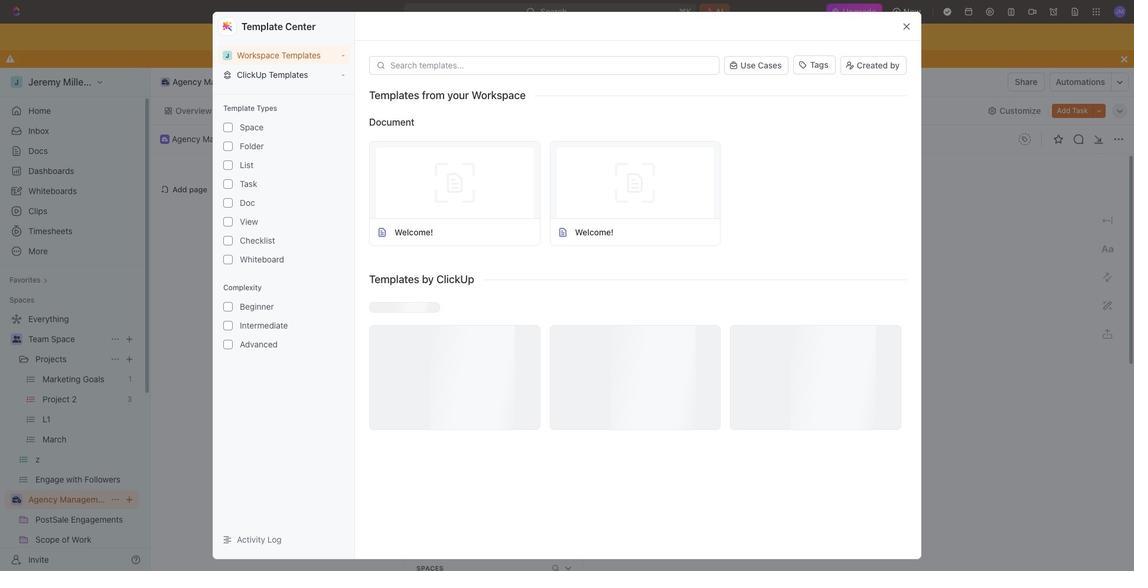Task type: vqa. For each thing, say whether or not it's contained in the screenshot.
"j, ," element
no



Task type: describe. For each thing, give the bounding box(es) containing it.
0 vertical spatial business time image
[[162, 79, 169, 85]]

Search templates... text field
[[390, 61, 712, 70]]

doc template image
[[377, 227, 387, 238]]

user group image
[[12, 336, 21, 343]]

1 vertical spatial business time image
[[162, 137, 168, 142]]

1 doc template element from the left
[[377, 227, 387, 238]]

2 doc template element from the left
[[555, 227, 566, 238]]

tree inside sidebar navigation
[[5, 310, 139, 572]]



Task type: locate. For each thing, give the bounding box(es) containing it.
1 horizontal spatial doc template element
[[555, 227, 566, 238]]

sidebar navigation
[[0, 68, 151, 572]]

doc template element
[[377, 227, 387, 238], [555, 227, 566, 238]]

business time image
[[12, 497, 21, 504]]

doc template image
[[555, 227, 566, 238]]

tree
[[5, 310, 139, 572]]

None checkbox
[[223, 142, 233, 151], [223, 161, 233, 170], [223, 236, 233, 246], [223, 255, 233, 265], [223, 321, 233, 331], [223, 340, 233, 350], [223, 142, 233, 151], [223, 161, 233, 170], [223, 236, 233, 246], [223, 255, 233, 265], [223, 321, 233, 331], [223, 340, 233, 350]]

None checkbox
[[223, 123, 233, 132], [223, 180, 233, 189], [223, 198, 233, 208], [223, 217, 233, 227], [223, 302, 233, 312], [223, 123, 233, 132], [223, 180, 233, 189], [223, 198, 233, 208], [223, 217, 233, 227], [223, 302, 233, 312]]

jeremy miller's workspace, , element
[[223, 51, 232, 60]]

0 horizontal spatial doc template element
[[377, 227, 387, 238]]

business time image
[[162, 79, 169, 85], [162, 137, 168, 142]]



